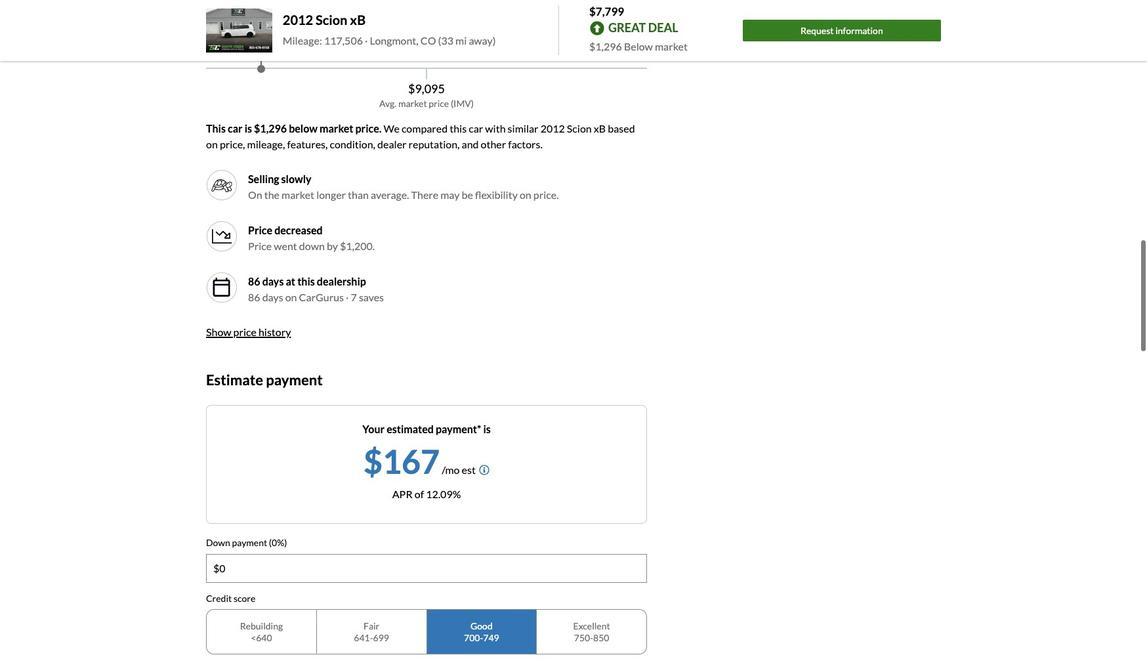 Task type: vqa. For each thing, say whether or not it's contained in the screenshot.
'GOOD'
yes



Task type: describe. For each thing, give the bounding box(es) containing it.
down
[[206, 537, 230, 548]]

selling
[[248, 173, 279, 185]]

co
[[421, 34, 436, 47]]

$167 /mo est
[[364, 442, 476, 481]]

this inside we compared this car with similar 2012 scion xb based on price, mileage, features, condition, dealer reputation, and other factors.
[[450, 122, 467, 135]]

your estimated payment* is
[[363, 423, 491, 435]]

2012 inside we compared this car with similar 2012 scion xb based on price, mileage, features, condition, dealer reputation, and other factors.
[[541, 122, 565, 135]]

on inside we compared this car with similar 2012 scion xb based on price, mileage, features, condition, dealer reputation, and other factors.
[[206, 138, 218, 151]]

1 vertical spatial price
[[233, 326, 257, 338]]

of
[[415, 488, 424, 500]]

by
[[327, 240, 338, 252]]

7
[[351, 291, 357, 304]]

information
[[836, 25, 883, 36]]

show
[[206, 326, 231, 338]]

2 86 from the top
[[248, 291, 260, 304]]

scion inside we compared this car with similar 2012 scion xb based on price, mileage, features, condition, dealer reputation, and other factors.
[[567, 122, 592, 135]]

excellent
[[574, 621, 610, 632]]

$1,296 below market
[[590, 40, 688, 52]]

good 700-749
[[464, 621, 499, 643]]

2012 scion xb mileage: 117,506 · longmont, co (33 mi away)
[[283, 12, 496, 47]]

longer
[[317, 189, 346, 201]]

below
[[624, 40, 653, 52]]

request
[[801, 25, 834, 36]]

condition,
[[330, 138, 376, 151]]

away)
[[469, 34, 496, 47]]

market down deal
[[655, 40, 688, 52]]

score
[[234, 593, 256, 604]]

0 horizontal spatial price.
[[356, 122, 382, 135]]

<640
[[251, 632, 272, 643]]

market inside $9,095 avg. market price (imv)
[[398, 98, 427, 109]]

$9,095 avg. market price (imv)
[[379, 82, 474, 109]]

deal
[[259, 34, 286, 46]]

decreased
[[275, 224, 323, 237]]

0 vertical spatial $1,296
[[590, 40, 622, 52]]

850
[[594, 632, 610, 643]]

payment*
[[436, 423, 482, 435]]

factors.
[[508, 138, 543, 151]]

apr
[[392, 488, 413, 500]]

· inside 2012 scion xb mileage: 117,506 · longmont, co (33 mi away)
[[365, 34, 368, 47]]

price,
[[220, 138, 245, 151]]

rebuilding <640
[[240, 621, 283, 643]]

down
[[299, 240, 325, 252]]

compared
[[402, 122, 448, 135]]

price. inside selling slowly on the market longer than average. there may be flexibility on price.
[[534, 189, 559, 201]]

$167
[[364, 442, 440, 481]]

this
[[206, 122, 226, 135]]

est
[[462, 463, 476, 476]]

flexibility
[[475, 189, 518, 201]]

on
[[248, 189, 262, 201]]

there
[[411, 189, 439, 201]]

86 days at this dealership 86 days on cargurus · 7 saves
[[248, 275, 384, 304]]

down payment (0%)
[[206, 537, 287, 548]]

request information
[[801, 25, 883, 36]]

saves
[[359, 291, 384, 304]]

86 days at this dealership image
[[206, 272, 238, 304]]

estimate payment
[[206, 371, 323, 389]]

the
[[264, 189, 280, 201]]

mileage:
[[283, 34, 322, 47]]

on inside the 86 days at this dealership 86 days on cargurus · 7 saves
[[285, 291, 297, 304]]

117,506
[[324, 34, 363, 47]]

$1,200.
[[340, 240, 375, 252]]

avg.
[[379, 98, 397, 109]]

2 days from the top
[[262, 291, 283, 304]]

xb inside 2012 scion xb mileage: 117,506 · longmont, co (33 mi away)
[[350, 12, 366, 28]]

dealer
[[378, 138, 407, 151]]

(33
[[438, 34, 454, 47]]

mi
[[456, 34, 467, 47]]

longmont,
[[370, 34, 419, 47]]

1 car from the left
[[228, 122, 243, 135]]

great deal
[[224, 34, 286, 46]]

your
[[363, 423, 385, 435]]

went
[[274, 240, 297, 252]]

$7,799 for great deal
[[213, 4, 279, 29]]

history
[[259, 326, 291, 338]]

749
[[483, 632, 499, 643]]

12.09%
[[426, 488, 461, 500]]

we compared this car with similar 2012 scion xb based on price, mileage, features, condition, dealer reputation, and other factors.
[[206, 122, 635, 151]]

estimated
[[387, 423, 434, 435]]

based
[[608, 122, 635, 135]]

$7,799 for $1,296
[[590, 5, 624, 18]]

selling slowly on the market longer than average. there may be flexibility on price.
[[248, 173, 559, 201]]



Task type: locate. For each thing, give the bounding box(es) containing it.
0 horizontal spatial xb
[[350, 12, 366, 28]]

$1,296 down great
[[590, 40, 622, 52]]

apr of 12.09%
[[392, 488, 461, 500]]

1 price from the top
[[248, 224, 272, 237]]

699
[[373, 632, 389, 643]]

car inside we compared this car with similar 2012 scion xb based on price, mileage, features, condition, dealer reputation, and other factors.
[[469, 122, 483, 135]]

price decreased price went down by $1,200.
[[248, 224, 375, 252]]

0 vertical spatial price
[[429, 98, 449, 109]]

2012
[[283, 12, 313, 28], [541, 122, 565, 135]]

1 vertical spatial xb
[[594, 122, 606, 135]]

750-
[[574, 632, 594, 643]]

great deal
[[609, 20, 679, 35]]

is
[[245, 122, 252, 135], [484, 423, 491, 435]]

0 vertical spatial 2012
[[283, 12, 313, 28]]

0 horizontal spatial scion
[[316, 12, 348, 28]]

scion
[[316, 12, 348, 28], [567, 122, 592, 135]]

1 vertical spatial is
[[484, 423, 491, 435]]

1 vertical spatial price.
[[534, 189, 559, 201]]

is right payment*
[[484, 423, 491, 435]]

1 horizontal spatial is
[[484, 423, 491, 435]]

1 horizontal spatial $1,296
[[590, 40, 622, 52]]

(imv)
[[451, 98, 474, 109]]

slowly
[[281, 173, 312, 185]]

we
[[384, 122, 400, 135]]

on down at
[[285, 291, 297, 304]]

payment for down
[[232, 537, 267, 548]]

excellent 750-850
[[574, 621, 610, 643]]

1 vertical spatial 2012
[[541, 122, 565, 135]]

· left 7
[[346, 291, 349, 304]]

2012 up mileage:
[[283, 12, 313, 28]]

may
[[441, 189, 460, 201]]

this car is $1,296 below market price.
[[206, 122, 382, 135]]

days left at
[[262, 275, 284, 288]]

1 vertical spatial ·
[[346, 291, 349, 304]]

dealership
[[317, 275, 366, 288]]

xb inside we compared this car with similar 2012 scion xb based on price, mileage, features, condition, dealer reputation, and other factors.
[[594, 122, 606, 135]]

similar
[[508, 122, 539, 135]]

1 horizontal spatial on
[[285, 291, 297, 304]]

average.
[[371, 189, 409, 201]]

scion up 117,506
[[316, 12, 348, 28]]

1 horizontal spatial 2012
[[541, 122, 565, 135]]

/mo
[[442, 463, 460, 476]]

on right flexibility
[[520, 189, 532, 201]]

price.
[[356, 122, 382, 135], [534, 189, 559, 201]]

fair 641-699
[[354, 621, 389, 643]]

1 vertical spatial on
[[520, 189, 532, 201]]

price. up condition,
[[356, 122, 382, 135]]

than
[[348, 189, 369, 201]]

this inside the 86 days at this dealership 86 days on cargurus · 7 saves
[[297, 275, 315, 288]]

86 days at this dealership image
[[211, 277, 232, 298]]

0 vertical spatial price.
[[356, 122, 382, 135]]

estimate
[[206, 371, 263, 389]]

1 horizontal spatial scion
[[567, 122, 592, 135]]

other
[[481, 138, 506, 151]]

info circle image
[[479, 465, 490, 475]]

xb up 117,506
[[350, 12, 366, 28]]

0 vertical spatial 86
[[248, 275, 260, 288]]

1 horizontal spatial ·
[[365, 34, 368, 47]]

1 horizontal spatial $7,799
[[590, 5, 624, 18]]

$7,799
[[213, 4, 279, 29], [590, 5, 624, 18]]

price
[[429, 98, 449, 109], [233, 326, 257, 338]]

below
[[289, 122, 318, 135]]

(0%)
[[269, 537, 287, 548]]

rebuilding
[[240, 621, 283, 632]]

2 price from the top
[[248, 240, 272, 252]]

price decreased image
[[206, 221, 238, 252], [211, 226, 232, 247]]

0 vertical spatial this
[[450, 122, 467, 135]]

with
[[485, 122, 506, 135]]

price. right flexibility
[[534, 189, 559, 201]]

mileage,
[[247, 138, 285, 151]]

0 horizontal spatial ·
[[346, 291, 349, 304]]

$1,296 up mileage,
[[254, 122, 287, 135]]

show price history
[[206, 326, 291, 338]]

1 86 from the top
[[248, 275, 260, 288]]

1 vertical spatial price
[[248, 240, 272, 252]]

0 horizontal spatial car
[[228, 122, 243, 135]]

0 vertical spatial price
[[248, 224, 272, 237]]

credit score
[[206, 593, 256, 604]]

car up 'price,'
[[228, 122, 243, 135]]

641-
[[354, 632, 373, 643]]

2 car from the left
[[469, 122, 483, 135]]

on down this
[[206, 138, 218, 151]]

payment left (0%)
[[232, 537, 267, 548]]

car
[[228, 122, 243, 135], [469, 122, 483, 135]]

0 horizontal spatial on
[[206, 138, 218, 151]]

scion left based
[[567, 122, 592, 135]]

market inside selling slowly on the market longer than average. there may be flexibility on price.
[[282, 189, 315, 201]]

be
[[462, 189, 473, 201]]

payment for estimate
[[266, 371, 323, 389]]

2012 right the 'similar'
[[541, 122, 565, 135]]

on inside selling slowly on the market longer than average. there may be flexibility on price.
[[520, 189, 532, 201]]

1 horizontal spatial this
[[450, 122, 467, 135]]

days
[[262, 275, 284, 288], [262, 291, 283, 304]]

0 vertical spatial days
[[262, 275, 284, 288]]

0 horizontal spatial is
[[245, 122, 252, 135]]

1 horizontal spatial price
[[429, 98, 449, 109]]

payment
[[266, 371, 323, 389], [232, 537, 267, 548]]

$1,296
[[590, 40, 622, 52], [254, 122, 287, 135]]

price
[[248, 224, 272, 237], [248, 240, 272, 252]]

market down $9,095
[[398, 98, 427, 109]]

price right show
[[233, 326, 257, 338]]

$9,095
[[408, 82, 445, 96]]

0 vertical spatial on
[[206, 138, 218, 151]]

price left went
[[248, 240, 272, 252]]

· inside the 86 days at this dealership 86 days on cargurus · 7 saves
[[346, 291, 349, 304]]

selling slowly image
[[206, 170, 238, 201]]

great
[[224, 34, 257, 46]]

2 vertical spatial on
[[285, 291, 297, 304]]

0 horizontal spatial $7,799
[[213, 4, 279, 29]]

0 horizontal spatial 2012
[[283, 12, 313, 28]]

0 vertical spatial scion
[[316, 12, 348, 28]]

0 vertical spatial ·
[[365, 34, 368, 47]]

2 horizontal spatial on
[[520, 189, 532, 201]]

scion inside 2012 scion xb mileage: 117,506 · longmont, co (33 mi away)
[[316, 12, 348, 28]]

1 vertical spatial days
[[262, 291, 283, 304]]

and
[[462, 138, 479, 151]]

xb left based
[[594, 122, 606, 135]]

Down payment (0%) text field
[[207, 555, 647, 582]]

2012 inside 2012 scion xb mileage: 117,506 · longmont, co (33 mi away)
[[283, 12, 313, 28]]

0 vertical spatial xb
[[350, 12, 366, 28]]

selling slowly image
[[211, 175, 232, 196]]

deal
[[648, 20, 679, 35]]

great deal image
[[206, 34, 219, 47]]

1 days from the top
[[262, 275, 284, 288]]

1 vertical spatial 86
[[248, 291, 260, 304]]

xb
[[350, 12, 366, 28], [594, 122, 606, 135]]

credit
[[206, 593, 232, 604]]

1 horizontal spatial car
[[469, 122, 483, 135]]

0 vertical spatial payment
[[266, 371, 323, 389]]

1 horizontal spatial xb
[[594, 122, 606, 135]]

0 horizontal spatial price
[[233, 326, 257, 338]]

great
[[609, 20, 646, 35]]

cargurus
[[299, 291, 344, 304]]

price down $9,095
[[429, 98, 449, 109]]

request information button
[[743, 20, 941, 41]]

price down on
[[248, 224, 272, 237]]

market down slowly
[[282, 189, 315, 201]]

car up and
[[469, 122, 483, 135]]

this right at
[[297, 275, 315, 288]]

show price history link
[[206, 326, 291, 338]]

reputation,
[[409, 138, 460, 151]]

1 vertical spatial scion
[[567, 122, 592, 135]]

1 horizontal spatial price.
[[534, 189, 559, 201]]

1 vertical spatial $1,296
[[254, 122, 287, 135]]

features,
[[287, 138, 328, 151]]

700-
[[464, 632, 483, 643]]

0 horizontal spatial $1,296
[[254, 122, 287, 135]]

days up history on the left
[[262, 291, 283, 304]]

· right 117,506
[[365, 34, 368, 47]]

0 vertical spatial is
[[245, 122, 252, 135]]

this up and
[[450, 122, 467, 135]]

good
[[471, 621, 493, 632]]

on
[[206, 138, 218, 151], [520, 189, 532, 201], [285, 291, 297, 304]]

1 vertical spatial payment
[[232, 537, 267, 548]]

at
[[286, 275, 295, 288]]

0 horizontal spatial this
[[297, 275, 315, 288]]

payment down history on the left
[[266, 371, 323, 389]]

fair
[[364, 621, 380, 632]]

1 vertical spatial this
[[297, 275, 315, 288]]

is up 'price,'
[[245, 122, 252, 135]]

2012 scion xb image
[[206, 8, 272, 52]]

market up condition,
[[320, 122, 354, 135]]

price inside $9,095 avg. market price (imv)
[[429, 98, 449, 109]]



